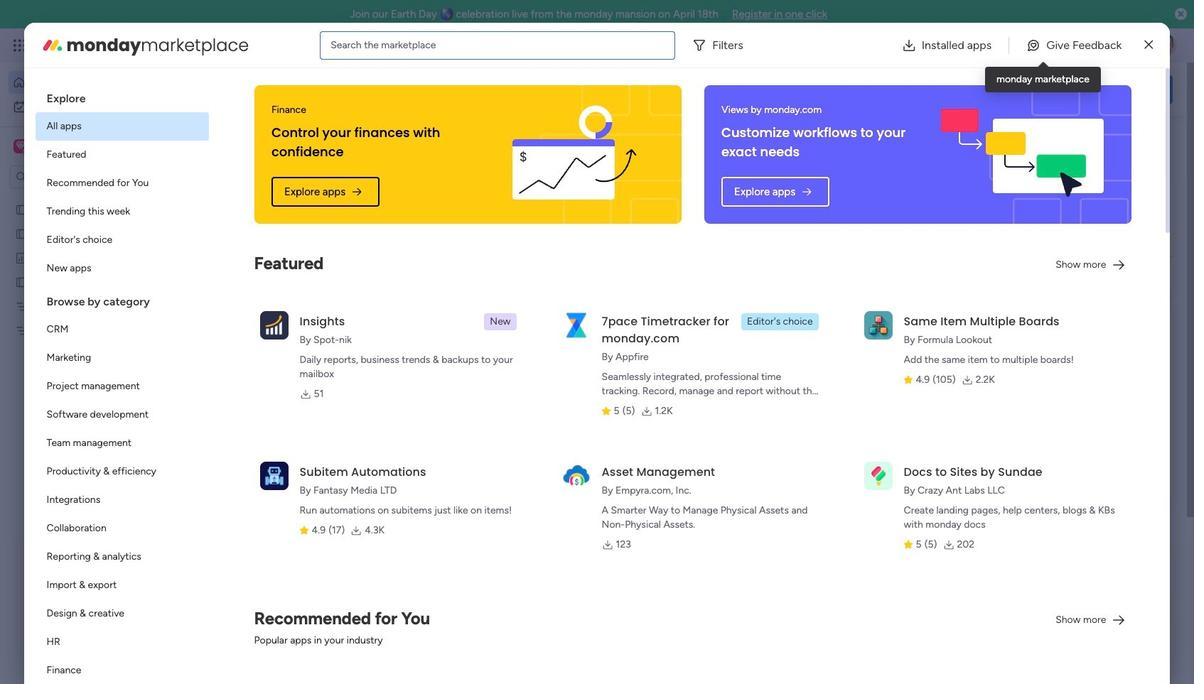 Task type: describe. For each thing, give the bounding box(es) containing it.
public board image inside quick search results list box
[[237, 462, 253, 478]]

1 check circle image from the top
[[981, 162, 990, 173]]

workspace selection element
[[14, 138, 119, 156]]

1 heading from the top
[[35, 80, 209, 112]]

invite members image
[[1004, 38, 1019, 53]]

select product image
[[13, 38, 27, 53]]

2 banner logo image from the left
[[930, 85, 1115, 224]]

update feed image
[[973, 38, 987, 53]]

v2 user feedback image
[[971, 81, 982, 97]]

search everything image
[[1071, 38, 1085, 53]]

public dashboard image
[[15, 251, 28, 264]]

0 horizontal spatial monday marketplace image
[[41, 34, 64, 57]]

quick search results list box
[[220, 161, 926, 524]]

Search in workspace field
[[30, 169, 119, 185]]

help center element
[[960, 615, 1173, 672]]

2 component image from the left
[[470, 310, 483, 323]]

circle o image
[[981, 216, 990, 227]]

2 heading from the top
[[35, 283, 209, 316]]

0 vertical spatial terry turtle image
[[1154, 34, 1177, 57]]

v2 bolt switch image
[[1082, 81, 1090, 97]]

3 component image from the left
[[702, 310, 715, 323]]

help image
[[1102, 38, 1116, 53]]



Task type: vqa. For each thing, say whether or not it's contained in the screenshot.
second 'Billed' from right
no



Task type: locate. For each thing, give the bounding box(es) containing it.
heading
[[35, 80, 209, 112], [35, 283, 209, 316]]

public board image
[[15, 203, 28, 216], [15, 227, 28, 240], [15, 275, 28, 289], [237, 462, 253, 478]]

dapulse x slim image
[[1152, 132, 1169, 149]]

0 horizontal spatial component image
[[237, 310, 250, 323]]

app logo image
[[260, 311, 288, 340], [562, 311, 590, 340], [864, 311, 893, 340], [260, 462, 288, 490], [562, 462, 590, 490], [864, 462, 893, 490]]

option
[[9, 71, 173, 94], [9, 95, 173, 118], [35, 112, 209, 141], [35, 141, 209, 169], [35, 169, 209, 198], [0, 197, 181, 199], [35, 198, 209, 226], [35, 226, 209, 254], [35, 254, 209, 283], [35, 316, 209, 344], [35, 344, 209, 372], [35, 372, 209, 401], [35, 401, 209, 429], [35, 429, 209, 458], [35, 458, 209, 486], [35, 486, 209, 515], [35, 515, 209, 543], [35, 543, 209, 572], [35, 572, 209, 600], [35, 600, 209, 628], [35, 628, 209, 657], [35, 657, 209, 685]]

banner logo image
[[480, 85, 665, 224], [930, 85, 1115, 224]]

getting started element
[[960, 547, 1173, 603]]

workspace image
[[16, 139, 25, 154]]

terry turtle image
[[1154, 34, 1177, 57], [253, 613, 282, 641]]

monday marketplace image right select product icon
[[41, 34, 64, 57]]

1 vertical spatial check circle image
[[981, 180, 990, 191]]

component image
[[237, 310, 250, 323], [470, 310, 483, 323], [702, 310, 715, 323]]

0 vertical spatial check circle image
[[981, 162, 990, 173]]

1 horizontal spatial banner logo image
[[930, 85, 1115, 224]]

1 horizontal spatial component image
[[470, 310, 483, 323]]

1 vertical spatial heading
[[35, 283, 209, 316]]

2 horizontal spatial component image
[[702, 310, 715, 323]]

add to favorites image
[[422, 462, 436, 477]]

0 horizontal spatial banner logo image
[[480, 85, 665, 224]]

2 image
[[984, 29, 997, 45]]

0 horizontal spatial terry turtle image
[[253, 613, 282, 641]]

notifications image
[[942, 38, 956, 53]]

monday marketplace image right invite members icon
[[1036, 38, 1050, 53]]

1 horizontal spatial terry turtle image
[[1154, 34, 1177, 57]]

1 horizontal spatial monday marketplace image
[[1036, 38, 1050, 53]]

check circle image
[[981, 162, 990, 173], [981, 180, 990, 191]]

0 vertical spatial heading
[[35, 80, 209, 112]]

dapulse x slim image
[[1145, 37, 1153, 54]]

list box
[[35, 80, 209, 685], [0, 194, 181, 534]]

monday marketplace image
[[41, 34, 64, 57], [1036, 38, 1050, 53]]

workspace image
[[14, 139, 28, 154]]

2 check circle image from the top
[[981, 180, 990, 191]]

1 component image from the left
[[237, 310, 250, 323]]

templates image image
[[972, 314, 1160, 413]]

see plans image
[[236, 38, 249, 53]]

1 vertical spatial terry turtle image
[[253, 613, 282, 641]]

1 banner logo image from the left
[[480, 85, 665, 224]]



